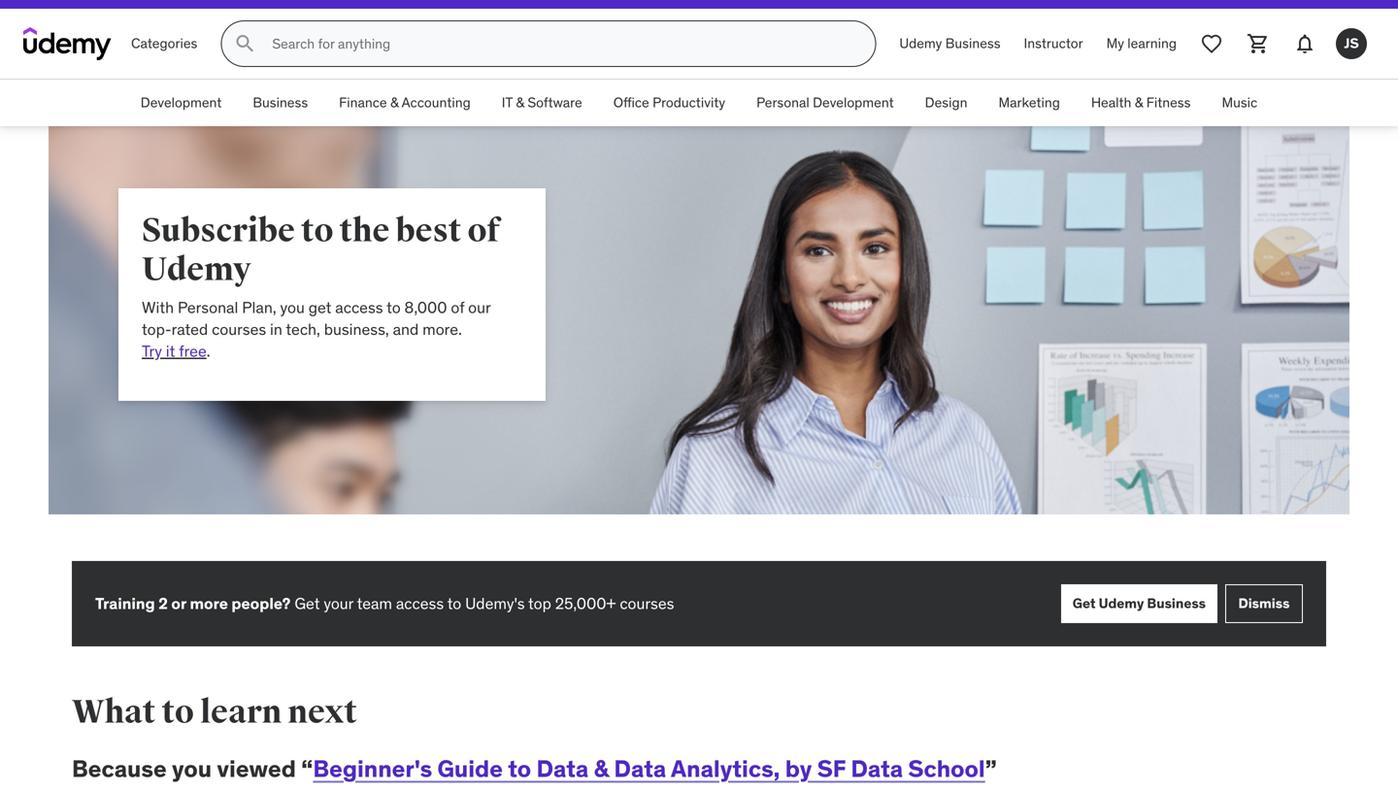 Task type: locate. For each thing, give the bounding box(es) containing it.
notifications image
[[1293, 32, 1316, 55]]

0 horizontal spatial data
[[536, 754, 589, 783]]

personal up rated
[[178, 298, 238, 317]]

of left our
[[451, 298, 464, 317]]

business up design
[[945, 35, 1001, 52]]

health & fitness
[[1091, 94, 1191, 111]]

Search for anything text field
[[268, 27, 852, 60]]

more.
[[422, 319, 462, 339]]

or
[[171, 593, 186, 613]]

shopping cart with 0 items image
[[1247, 32, 1270, 55]]

1 horizontal spatial business
[[945, 35, 1001, 52]]

development down categories dropdown button
[[141, 94, 222, 111]]

& for accounting
[[390, 94, 399, 111]]

udemy
[[899, 35, 942, 52], [142, 250, 251, 290], [1099, 595, 1144, 612]]

1 vertical spatial personal
[[178, 298, 238, 317]]

subscribe to the best of udemy with personal plan, you get access to 8,000 of our top-rated courses in tech, business, and more. try it free .
[[142, 211, 499, 361]]

&
[[390, 94, 399, 111], [516, 94, 524, 111], [1135, 94, 1143, 111], [594, 754, 609, 783]]

1 development from the left
[[141, 94, 222, 111]]

the
[[339, 211, 390, 251]]

1 vertical spatial udemy
[[142, 250, 251, 290]]

business down submit search icon
[[253, 94, 308, 111]]

udemy business
[[899, 35, 1001, 52]]

learn
[[200, 692, 282, 733]]

you up tech,
[[280, 298, 305, 317]]

school
[[908, 754, 985, 783]]

try
[[142, 341, 162, 361]]

1 horizontal spatial access
[[396, 593, 444, 613]]

0 vertical spatial personal
[[756, 94, 809, 111]]

courses down plan,
[[212, 319, 266, 339]]

0 vertical spatial courses
[[212, 319, 266, 339]]

software
[[527, 94, 582, 111]]

2 vertical spatial udemy
[[1099, 595, 1144, 612]]

1 horizontal spatial data
[[614, 754, 666, 783]]

1 vertical spatial business
[[253, 94, 308, 111]]

0 vertical spatial of
[[467, 211, 499, 251]]

0 horizontal spatial courses
[[212, 319, 266, 339]]

udemy image
[[23, 27, 112, 60]]

1 horizontal spatial development
[[813, 94, 894, 111]]

it
[[166, 341, 175, 361]]

2 vertical spatial business
[[1147, 595, 1206, 612]]

fitness
[[1146, 94, 1191, 111]]

1 vertical spatial courses
[[620, 593, 674, 613]]

personal
[[756, 94, 809, 111], [178, 298, 238, 317]]

0 vertical spatial udemy
[[899, 35, 942, 52]]

categories
[[131, 35, 197, 52]]

office productivity
[[613, 94, 725, 111]]

to
[[301, 211, 333, 251], [387, 298, 401, 317], [447, 593, 461, 613], [162, 692, 194, 733], [508, 754, 531, 783]]

2 development from the left
[[813, 94, 894, 111]]

0 horizontal spatial personal
[[178, 298, 238, 317]]

get udemy business
[[1073, 595, 1206, 612]]

to left "the"
[[301, 211, 333, 251]]

top-
[[142, 319, 171, 339]]

1 vertical spatial of
[[451, 298, 464, 317]]

to up and
[[387, 298, 401, 317]]

instructor link
[[1012, 20, 1095, 67]]

get
[[295, 593, 320, 613], [1073, 595, 1096, 612]]

8,000
[[404, 298, 447, 317]]

dismiss
[[1238, 595, 1290, 612]]

"
[[301, 754, 313, 783]]

wishlist image
[[1200, 32, 1223, 55]]

of right best
[[467, 211, 499, 251]]

personal right productivity
[[756, 94, 809, 111]]

business link
[[237, 80, 323, 126]]

instructor
[[1024, 35, 1083, 52]]

25,000+
[[555, 593, 616, 613]]

guide
[[437, 754, 503, 783]]

my learning link
[[1095, 20, 1188, 67]]

2 horizontal spatial business
[[1147, 595, 1206, 612]]

dismiss button
[[1225, 584, 1303, 623]]

to right guide
[[508, 754, 531, 783]]

data
[[536, 754, 589, 783], [614, 754, 666, 783], [851, 754, 903, 783]]

0 vertical spatial access
[[335, 298, 383, 317]]

team
[[357, 593, 392, 613]]

by
[[785, 754, 812, 783]]

js
[[1344, 35, 1359, 52]]

rated
[[171, 319, 208, 339]]

business left dismiss
[[1147, 595, 1206, 612]]

it
[[502, 94, 513, 111]]

data right sf
[[851, 754, 903, 783]]

2 horizontal spatial data
[[851, 754, 903, 783]]

courses right 25,000+
[[620, 593, 674, 613]]

design link
[[909, 80, 983, 126]]

development left design
[[813, 94, 894, 111]]

and
[[393, 319, 419, 339]]

because
[[72, 754, 167, 783]]

of
[[467, 211, 499, 251], [451, 298, 464, 317]]

udemy inside subscribe to the best of udemy with personal plan, you get access to 8,000 of our top-rated courses in tech, business, and more. try it free .
[[142, 250, 251, 290]]

1 horizontal spatial get
[[1073, 595, 1096, 612]]

3 data from the left
[[851, 754, 903, 783]]

udemy business link
[[888, 20, 1012, 67]]

get inside get udemy business 'link'
[[1073, 595, 1096, 612]]

you down what to learn next
[[172, 754, 212, 783]]

0 horizontal spatial you
[[172, 754, 212, 783]]

development
[[141, 94, 222, 111], [813, 94, 894, 111]]

0 vertical spatial you
[[280, 298, 305, 317]]

what
[[72, 692, 156, 733]]

access
[[335, 298, 383, 317], [396, 593, 444, 613]]

free
[[179, 341, 207, 361]]

try it free link
[[142, 341, 207, 361]]

1 horizontal spatial personal
[[756, 94, 809, 111]]

udemy's
[[465, 593, 525, 613]]

0 horizontal spatial development
[[141, 94, 222, 111]]

1 horizontal spatial you
[[280, 298, 305, 317]]

1 vertical spatial access
[[396, 593, 444, 613]]

courses
[[212, 319, 266, 339], [620, 593, 674, 613]]

training 2 or more people? get your team access to udemy's top 25,000+ courses
[[95, 593, 674, 613]]

get
[[308, 298, 331, 317]]

data right guide
[[536, 754, 589, 783]]

access right team
[[396, 593, 444, 613]]

in
[[270, 319, 282, 339]]

0 horizontal spatial business
[[253, 94, 308, 111]]

access up business,
[[335, 298, 383, 317]]

business
[[945, 35, 1001, 52], [253, 94, 308, 111], [1147, 595, 1206, 612]]

2 horizontal spatial udemy
[[1099, 595, 1144, 612]]

udemy inside 'link'
[[1099, 595, 1144, 612]]

access inside subscribe to the best of udemy with personal plan, you get access to 8,000 of our top-rated courses in tech, business, and more. try it free .
[[335, 298, 383, 317]]

accounting
[[402, 94, 471, 111]]

data left analytics,
[[614, 754, 666, 783]]

music link
[[1206, 80, 1273, 126]]

0 horizontal spatial udemy
[[142, 250, 251, 290]]

0 horizontal spatial access
[[335, 298, 383, 317]]

you
[[280, 298, 305, 317], [172, 754, 212, 783]]

0 vertical spatial business
[[945, 35, 1001, 52]]

office
[[613, 94, 649, 111]]



Task type: vqa. For each thing, say whether or not it's contained in the screenshot.
"Growth"
no



Task type: describe. For each thing, give the bounding box(es) containing it.
best
[[396, 211, 461, 251]]

& for fitness
[[1135, 94, 1143, 111]]

development link
[[125, 80, 237, 126]]

2 data from the left
[[614, 754, 666, 783]]

get udemy business link
[[1061, 584, 1217, 623]]

training
[[95, 593, 155, 613]]

personal inside subscribe to the best of udemy with personal plan, you get access to 8,000 of our top-rated courses in tech, business, and more. try it free .
[[178, 298, 238, 317]]

my learning
[[1106, 35, 1177, 52]]

business,
[[324, 319, 389, 339]]

1 horizontal spatial of
[[467, 211, 499, 251]]

design
[[925, 94, 967, 111]]

health
[[1091, 94, 1131, 111]]

personal development
[[756, 94, 894, 111]]

it & software
[[502, 94, 582, 111]]

categories button
[[119, 20, 209, 67]]

finance & accounting
[[339, 94, 471, 111]]

1 horizontal spatial courses
[[620, 593, 674, 613]]

you inside subscribe to the best of udemy with personal plan, you get access to 8,000 of our top-rated courses in tech, business, and more. try it free .
[[280, 298, 305, 317]]

productivity
[[653, 94, 725, 111]]

sf
[[817, 754, 846, 783]]

1 data from the left
[[536, 754, 589, 783]]

office productivity link
[[598, 80, 741, 126]]

with
[[142, 298, 174, 317]]

submit search image
[[233, 32, 257, 55]]

finance
[[339, 94, 387, 111]]

my
[[1106, 35, 1124, 52]]

2
[[158, 593, 168, 613]]

marketing link
[[983, 80, 1076, 126]]

subscribe
[[142, 211, 295, 251]]

personal development link
[[741, 80, 909, 126]]

0 horizontal spatial of
[[451, 298, 464, 317]]

courses inside subscribe to the best of udemy with personal plan, you get access to 8,000 of our top-rated courses in tech, business, and more. try it free .
[[212, 319, 266, 339]]

what to learn next
[[72, 692, 357, 733]]

1 horizontal spatial udemy
[[899, 35, 942, 52]]

viewed
[[217, 754, 296, 783]]

.
[[207, 341, 210, 361]]

because you viewed " beginner's guide to data & data analytics, by sf data school "
[[72, 754, 997, 783]]

learning
[[1127, 35, 1177, 52]]

more
[[190, 593, 228, 613]]

plan,
[[242, 298, 276, 317]]

your
[[324, 593, 353, 613]]

top
[[528, 593, 551, 613]]

marketing
[[999, 94, 1060, 111]]

beginner's
[[313, 754, 432, 783]]

beginner's guide to data & data analytics, by sf data school link
[[313, 754, 985, 783]]

health & fitness link
[[1076, 80, 1206, 126]]

our
[[468, 298, 491, 317]]

js link
[[1328, 20, 1375, 67]]

to left udemy's
[[447, 593, 461, 613]]

next
[[288, 692, 357, 733]]

music
[[1222, 94, 1257, 111]]

"
[[985, 754, 997, 783]]

& for software
[[516, 94, 524, 111]]

0 horizontal spatial get
[[295, 593, 320, 613]]

analytics,
[[671, 754, 780, 783]]

1 vertical spatial you
[[172, 754, 212, 783]]

tech,
[[286, 319, 320, 339]]

finance & accounting link
[[323, 80, 486, 126]]

it & software link
[[486, 80, 598, 126]]

business inside 'link'
[[1147, 595, 1206, 612]]

people?
[[231, 593, 291, 613]]

to left learn on the left bottom of the page
[[162, 692, 194, 733]]



